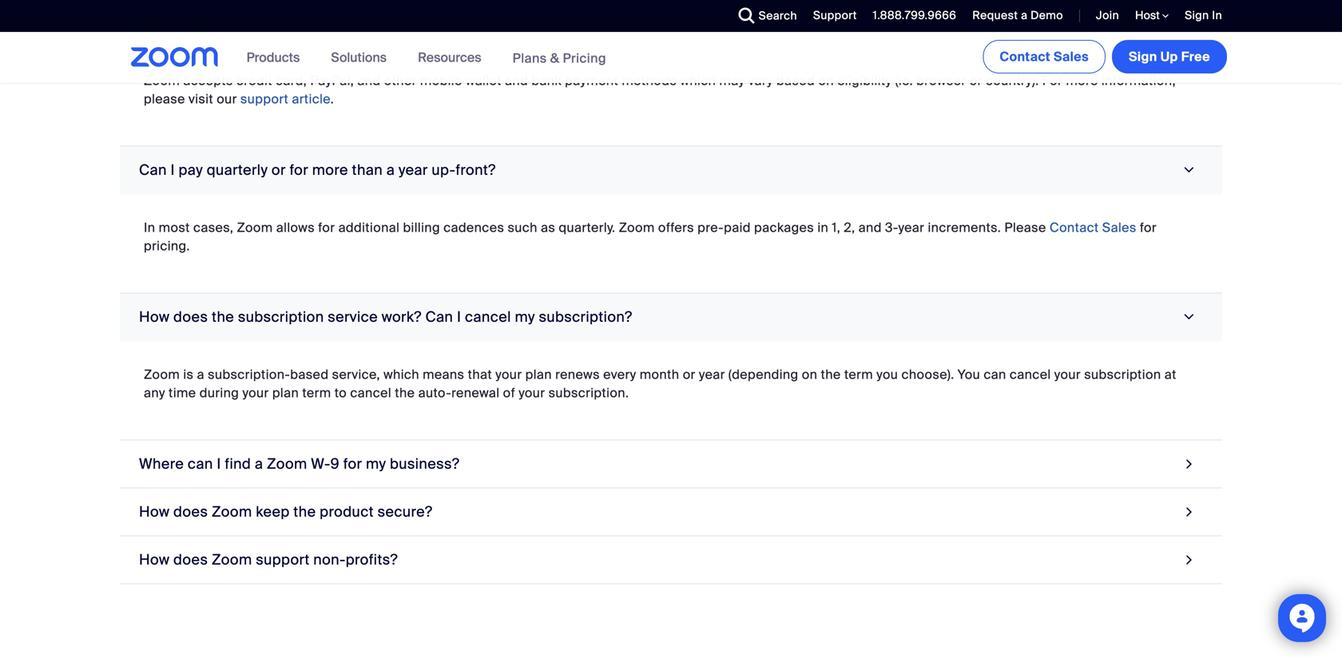 Task type: describe. For each thing, give the bounding box(es) containing it.
paid
[[724, 219, 751, 236]]

for
[[1043, 72, 1063, 89]]

search button
[[727, 0, 802, 32]]

contact sales
[[1000, 48, 1090, 65]]

service
[[328, 308, 378, 326]]

what payment methods do you accept? button
[[120, 0, 1223, 47]]

join link left 'host'
[[1085, 0, 1124, 32]]

a right find
[[255, 455, 263, 473]]

does for how does the subscription service work? can i cancel my subscription?
[[174, 308, 208, 326]]

which inside zoom accepts credit card, paypal, and other mobile wallet and bank payment methods which may vary based on eligibility (ie. browser or country). for more information, please visit our
[[681, 72, 716, 89]]

does for how does zoom keep the product secure?
[[174, 503, 208, 521]]

w-
[[311, 455, 331, 473]]

2 horizontal spatial i
[[457, 308, 461, 326]]

non-
[[314, 551, 346, 569]]

sign for sign in
[[1186, 8, 1210, 23]]

demo
[[1031, 8, 1064, 23]]

service,
[[332, 366, 380, 383]]

payment inside zoom accepts credit card, paypal, and other mobile wallet and bank payment methods which may vary based on eligibility (ie. browser or country). for more information, please visit our
[[565, 72, 619, 89]]

eligibility
[[838, 72, 892, 89]]

allows
[[276, 219, 315, 236]]

how does the subscription service work? can i cancel my subscription? button
[[120, 294, 1223, 342]]

solutions button
[[331, 32, 394, 83]]

contact inside meetings navigation
[[1000, 48, 1051, 65]]

based inside zoom accepts credit card, paypal, and other mobile wallet and bank payment methods which may vary based on eligibility (ie. browser or country). for more information, please visit our
[[777, 72, 815, 89]]

resources button
[[418, 32, 489, 83]]

subscription-
[[208, 366, 290, 383]]

right image for how does zoom support non-profits?
[[1183, 549, 1198, 571]]

2 vertical spatial i
[[217, 455, 221, 473]]

browser
[[917, 72, 967, 89]]

1 horizontal spatial sales
[[1103, 219, 1137, 236]]

auto-
[[419, 385, 452, 401]]

please
[[1005, 219, 1047, 236]]

right image for business?
[[1183, 453, 1198, 475]]

may
[[720, 72, 745, 89]]

the right (depending
[[821, 366, 841, 383]]

where can i find a zoom w-9 for my business? button
[[120, 441, 1223, 489]]

pricing.
[[144, 238, 190, 254]]

2 horizontal spatial cancel
[[1010, 366, 1052, 383]]

meetings navigation
[[980, 32, 1231, 77]]

on for (depending
[[802, 366, 818, 383]]

how does zoom keep the product secure? button
[[120, 489, 1223, 537]]

where can i find a zoom w-9 for my business?
[[139, 455, 460, 473]]

how does zoom support non-profits? button
[[120, 537, 1223, 585]]

in
[[818, 219, 829, 236]]

based inside zoom is a subscription-based service, which means that your plan renews every month or year (depending on the term you choose). you can cancel your subscription at any time during your plan term to cancel the auto-renewal of your subscription.
[[290, 366, 329, 383]]

the inside how does the subscription service work? can i cancel my subscription? dropdown button
[[212, 308, 234, 326]]

product information navigation
[[235, 32, 619, 84]]

banner containing contact sales
[[112, 32, 1231, 84]]

1 vertical spatial can
[[426, 308, 453, 326]]

information,
[[1102, 72, 1177, 89]]

zoom down how does zoom keep the product secure?
[[212, 551, 252, 569]]

for pricing.
[[144, 219, 1158, 254]]

during
[[200, 385, 239, 401]]

article
[[292, 91, 331, 107]]

3-
[[886, 219, 899, 236]]

at
[[1165, 366, 1177, 383]]

1 vertical spatial in
[[144, 219, 155, 236]]

support
[[814, 8, 857, 23]]

zoom accepts credit card, paypal, and other mobile wallet and bank payment methods which may vary based on eligibility (ie. browser or country). for more information, please visit our
[[144, 72, 1177, 107]]

most
[[159, 219, 190, 236]]

front?
[[456, 161, 496, 179]]

than
[[352, 161, 383, 179]]

zoom inside zoom accepts credit card, paypal, and other mobile wallet and bank payment methods which may vary based on eligibility (ie. browser or country). for more information, please visit our
[[144, 72, 180, 89]]

the inside how does zoom keep the product secure? dropdown button
[[294, 503, 316, 521]]

products button
[[247, 32, 307, 83]]

.
[[331, 91, 334, 107]]

zoom left keep at the bottom left of page
[[212, 503, 252, 521]]

pay
[[179, 161, 203, 179]]

more inside dropdown button
[[312, 161, 348, 179]]

2 vertical spatial cancel
[[350, 385, 392, 401]]

solutions
[[331, 49, 387, 66]]

right image for subscription?
[[1179, 310, 1201, 325]]

as
[[541, 219, 556, 236]]

or inside zoom accepts credit card, paypal, and other mobile wallet and bank payment methods which may vary based on eligibility (ie. browser or country). for more information, please visit our
[[970, 72, 983, 89]]

bank
[[532, 72, 562, 89]]

2,
[[844, 219, 856, 236]]

sign in
[[1186, 8, 1223, 23]]

every
[[604, 366, 637, 383]]

9
[[331, 455, 340, 473]]

more inside zoom accepts credit card, paypal, and other mobile wallet and bank payment methods which may vary based on eligibility (ie. browser or country). for more information, please visit our
[[1067, 72, 1099, 89]]

how does zoom keep the product secure?
[[139, 503, 433, 521]]

right image inside how does zoom keep the product secure? dropdown button
[[1183, 501, 1198, 523]]

host
[[1136, 8, 1163, 23]]

for inside for pricing.
[[1141, 219, 1158, 236]]

subscription inside zoom is a subscription-based service, which means that your plan renews every month or year (depending on the term you choose). you can cancel your subscription at any time during your plan term to cancel the auto-renewal of your subscription.
[[1085, 366, 1162, 383]]

does for how does zoom support non-profits?
[[174, 551, 208, 569]]

packages
[[755, 219, 815, 236]]

right image for can i pay quarterly or for more than a year up-front?
[[1179, 163, 1201, 177]]

subscription?
[[539, 308, 633, 326]]

month
[[640, 366, 680, 383]]

search
[[759, 8, 798, 23]]

1,
[[832, 219, 841, 236]]

cadences
[[444, 219, 505, 236]]

profits?
[[346, 551, 398, 569]]

work?
[[382, 308, 422, 326]]

accepts
[[183, 72, 233, 89]]

subscription inside dropdown button
[[238, 308, 324, 326]]

a left the demo
[[1022, 8, 1028, 23]]

support article .
[[241, 91, 334, 107]]

quarterly.
[[559, 219, 616, 236]]

plans
[[513, 50, 547, 67]]

(ie.
[[896, 72, 914, 89]]

(depending
[[729, 366, 799, 383]]

1 horizontal spatial plan
[[526, 366, 552, 383]]

methods inside dropdown button
[[242, 14, 304, 32]]

support inside the 'how does zoom support non-profits?' dropdown button
[[256, 551, 310, 569]]

accept?
[[357, 14, 413, 32]]

business?
[[390, 455, 460, 473]]

do
[[308, 14, 325, 32]]

increments.
[[928, 219, 1002, 236]]

other
[[384, 72, 417, 89]]

subscription.
[[549, 385, 629, 401]]

1 vertical spatial term
[[302, 385, 331, 401]]

can inside zoom is a subscription-based service, which means that your plan renews every month or year (depending on the term you choose). you can cancel your subscription at any time during your plan term to cancel the auto-renewal of your subscription.
[[984, 366, 1007, 383]]



Task type: vqa. For each thing, say whether or not it's contained in the screenshot.
first heading from left
no



Task type: locate. For each thing, give the bounding box(es) containing it.
zoom left w-
[[267, 455, 307, 473]]

0 horizontal spatial can
[[139, 161, 167, 179]]

your
[[496, 366, 522, 383], [1055, 366, 1082, 383], [243, 385, 269, 401], [519, 385, 546, 401]]

support article link
[[241, 91, 331, 107]]

payment down the pricing
[[565, 72, 619, 89]]

zoom inside zoom is a subscription-based service, which means that your plan renews every month or year (depending on the term you choose). you can cancel your subscription at any time during your plan term to cancel the auto-renewal of your subscription.
[[144, 366, 180, 383]]

methods inside zoom accepts credit card, paypal, and other mobile wallet and bank payment methods which may vary based on eligibility (ie. browser or country). for more information, please visit our
[[622, 72, 677, 89]]

choose).
[[902, 366, 955, 383]]

0 vertical spatial term
[[845, 366, 874, 383]]

offers
[[659, 219, 695, 236]]

1 vertical spatial on
[[802, 366, 818, 383]]

right image inside how does the subscription service work? can i cancel my subscription? dropdown button
[[1179, 310, 1201, 325]]

0 horizontal spatial term
[[302, 385, 331, 401]]

0 vertical spatial sign
[[1186, 8, 1210, 23]]

1 horizontal spatial can
[[984, 366, 1007, 383]]

request
[[973, 8, 1019, 23]]

0 horizontal spatial based
[[290, 366, 329, 383]]

2 horizontal spatial and
[[859, 219, 882, 236]]

0 vertical spatial can
[[984, 366, 1007, 383]]

my for business?
[[366, 455, 386, 473]]

0 vertical spatial can
[[139, 161, 167, 179]]

0 vertical spatial support
[[241, 91, 289, 107]]

1 horizontal spatial my
[[515, 308, 535, 326]]

1 vertical spatial how
[[139, 503, 170, 521]]

country).
[[986, 72, 1040, 89]]

2 horizontal spatial year
[[899, 219, 925, 236]]

card,
[[276, 72, 307, 89]]

0 horizontal spatial in
[[144, 219, 155, 236]]

wallet
[[466, 72, 502, 89]]

what
[[139, 14, 175, 32]]

my left subscription?
[[515, 308, 535, 326]]

0 vertical spatial more
[[1067, 72, 1099, 89]]

on right (depending
[[802, 366, 818, 383]]

right image inside where can i find a zoom w-9 for my business? dropdown button
[[1183, 453, 1198, 475]]

1 vertical spatial or
[[272, 161, 286, 179]]

0 vertical spatial or
[[970, 72, 983, 89]]

2 vertical spatial or
[[683, 366, 696, 383]]

can left pay
[[139, 161, 167, 179]]

sign up information,
[[1130, 48, 1158, 65]]

0 vertical spatial right image
[[1179, 310, 1201, 325]]

1 vertical spatial which
[[384, 366, 420, 383]]

2 does from the top
[[174, 503, 208, 521]]

zoom left allows
[[237, 219, 273, 236]]

1 horizontal spatial or
[[683, 366, 696, 383]]

which left may
[[681, 72, 716, 89]]

i right work?
[[457, 308, 461, 326]]

you inside zoom is a subscription-based service, which means that your plan renews every month or year (depending on the term you choose). you can cancel your subscription at any time during your plan term to cancel the auto-renewal of your subscription.
[[877, 366, 899, 383]]

cancel inside dropdown button
[[465, 308, 511, 326]]

1 vertical spatial plan
[[272, 385, 299, 401]]

term left 'choose).'
[[845, 366, 874, 383]]

1 does from the top
[[174, 308, 208, 326]]

find
[[225, 455, 251, 473]]

and down plans
[[505, 72, 528, 89]]

right image inside can i pay quarterly or for more than a year up-front? dropdown button
[[1179, 163, 1201, 177]]

paypal,
[[310, 72, 354, 89]]

contact right please
[[1050, 219, 1100, 236]]

2 how from the top
[[139, 503, 170, 521]]

in left most
[[144, 219, 155, 236]]

0 vertical spatial cancel
[[465, 308, 511, 326]]

products
[[247, 49, 300, 66]]

1 vertical spatial right image
[[1183, 453, 1198, 475]]

0 vertical spatial how
[[139, 308, 170, 326]]

0 horizontal spatial my
[[366, 455, 386, 473]]

0 horizontal spatial on
[[802, 366, 818, 383]]

product
[[320, 503, 374, 521]]

my for subscription?
[[515, 308, 535, 326]]

any
[[144, 385, 165, 401]]

contact sales link inside meetings navigation
[[984, 40, 1106, 74]]

my right 9
[[366, 455, 386, 473]]

does inside the 'how does zoom support non-profits?' dropdown button
[[174, 551, 208, 569]]

on inside zoom accepts credit card, paypal, and other mobile wallet and bank payment methods which may vary based on eligibility (ie. browser or country). for more information, please visit our
[[819, 72, 834, 89]]

1 vertical spatial support
[[256, 551, 310, 569]]

join
[[1097, 8, 1120, 23]]

can left find
[[188, 455, 213, 473]]

a right than
[[387, 161, 395, 179]]

cancel down service,
[[350, 385, 392, 401]]

1 horizontal spatial you
[[877, 366, 899, 383]]

0 horizontal spatial you
[[329, 14, 353, 32]]

what payment methods do you accept?
[[139, 14, 413, 32]]

how for how does the subscription service work? can i cancel my subscription?
[[139, 308, 170, 326]]

based left service,
[[290, 366, 329, 383]]

0 vertical spatial i
[[171, 161, 175, 179]]

0 vertical spatial based
[[777, 72, 815, 89]]

does inside how does the subscription service work? can i cancel my subscription? dropdown button
[[174, 308, 208, 326]]

1 horizontal spatial year
[[699, 366, 726, 383]]

1 horizontal spatial in
[[1213, 8, 1223, 23]]

join link
[[1085, 0, 1124, 32], [1097, 8, 1120, 23]]

1 horizontal spatial payment
[[565, 72, 619, 89]]

term left to
[[302, 385, 331, 401]]

0 vertical spatial plan
[[526, 366, 552, 383]]

additional
[[339, 219, 400, 236]]

or inside dropdown button
[[272, 161, 286, 179]]

0 vertical spatial right image
[[1179, 163, 1201, 177]]

0 vertical spatial on
[[819, 72, 834, 89]]

i
[[171, 161, 175, 179], [457, 308, 461, 326], [217, 455, 221, 473]]

zoom left offers
[[619, 219, 655, 236]]

1 horizontal spatial more
[[1067, 72, 1099, 89]]

term
[[845, 366, 874, 383], [302, 385, 331, 401]]

resources
[[418, 49, 482, 66]]

1 horizontal spatial based
[[777, 72, 815, 89]]

1 vertical spatial can
[[188, 455, 213, 473]]

zoom is a subscription-based service, which means that your plan renews every month or year (depending on the term you choose). you can cancel your subscription at any time during your plan term to cancel the auto-renewal of your subscription.
[[144, 366, 1177, 401]]

pre-
[[698, 219, 724, 236]]

0 vertical spatial methods
[[242, 14, 304, 32]]

right image
[[1179, 163, 1201, 177], [1183, 549, 1198, 571]]

2 vertical spatial does
[[174, 551, 208, 569]]

can
[[984, 366, 1007, 383], [188, 455, 213, 473]]

cases,
[[193, 219, 234, 236]]

year inside dropdown button
[[399, 161, 428, 179]]

zoom up any
[[144, 366, 180, 383]]

1 vertical spatial cancel
[[1010, 366, 1052, 383]]

how does the subscription service work? can i cancel my subscription?
[[139, 308, 633, 326]]

i left pay
[[171, 161, 175, 179]]

sign
[[1186, 8, 1210, 23], [1130, 48, 1158, 65]]

join link up meetings navigation
[[1097, 8, 1120, 23]]

visit
[[189, 91, 213, 107]]

1 vertical spatial year
[[899, 219, 925, 236]]

0 vertical spatial subscription
[[238, 308, 324, 326]]

0 vertical spatial contact sales link
[[984, 40, 1106, 74]]

1 vertical spatial right image
[[1183, 549, 1198, 571]]

contact
[[1000, 48, 1051, 65], [1050, 219, 1100, 236]]

my inside where can i find a zoom w-9 for my business? dropdown button
[[366, 455, 386, 473]]

0 vertical spatial my
[[515, 308, 535, 326]]

methods down what payment methods do you accept? dropdown button
[[622, 72, 677, 89]]

1 horizontal spatial term
[[845, 366, 874, 383]]

such
[[508, 219, 538, 236]]

which inside zoom is a subscription-based service, which means that your plan renews every month or year (depending on the term you choose). you can cancel your subscription at any time during your plan term to cancel the auto-renewal of your subscription.
[[384, 366, 420, 383]]

you inside dropdown button
[[329, 14, 353, 32]]

1 horizontal spatial and
[[505, 72, 528, 89]]

contact sales link right please
[[1050, 219, 1137, 236]]

or right month
[[683, 366, 696, 383]]

contact sales link down the demo
[[984, 40, 1106, 74]]

1 vertical spatial subscription
[[1085, 366, 1162, 383]]

on inside zoom is a subscription-based service, which means that your plan renews every month or year (depending on the term you choose). you can cancel your subscription at any time during your plan term to cancel the auto-renewal of your subscription.
[[802, 366, 818, 383]]

0 horizontal spatial year
[[399, 161, 428, 179]]

cancel right you
[[1010, 366, 1052, 383]]

0 horizontal spatial sales
[[1054, 48, 1090, 65]]

3 does from the top
[[174, 551, 208, 569]]

in most cases, zoom allows for additional billing cadences such as quarterly. zoom offers pre-paid packages in 1, 2, and 3-year increments. please contact sales
[[144, 219, 1137, 236]]

credit
[[237, 72, 272, 89]]

does inside how does zoom keep the product secure? dropdown button
[[174, 503, 208, 521]]

support down credit
[[241, 91, 289, 107]]

which
[[681, 72, 716, 89], [384, 366, 420, 383]]

zoom logo image
[[131, 47, 219, 67]]

0 vertical spatial year
[[399, 161, 428, 179]]

1 vertical spatial based
[[290, 366, 329, 383]]

right image
[[1179, 310, 1201, 325], [1183, 453, 1198, 475], [1183, 501, 1198, 523]]

0 horizontal spatial and
[[358, 72, 381, 89]]

1 horizontal spatial subscription
[[1085, 366, 1162, 383]]

0 horizontal spatial which
[[384, 366, 420, 383]]

1 horizontal spatial methods
[[622, 72, 677, 89]]

0 horizontal spatial or
[[272, 161, 286, 179]]

sign for sign up free
[[1130, 48, 1158, 65]]

0 horizontal spatial sign
[[1130, 48, 1158, 65]]

you right do
[[329, 14, 353, 32]]

1 vertical spatial contact sales link
[[1050, 219, 1137, 236]]

free
[[1182, 48, 1211, 65]]

on for based
[[819, 72, 834, 89]]

1 vertical spatial my
[[366, 455, 386, 473]]

1 vertical spatial methods
[[622, 72, 677, 89]]

a
[[1022, 8, 1028, 23], [387, 161, 395, 179], [197, 366, 205, 383], [255, 455, 263, 473]]

1.888.799.9666 button
[[861, 0, 961, 32], [873, 8, 957, 23]]

more
[[1067, 72, 1099, 89], [312, 161, 348, 179]]

methods up products
[[242, 14, 304, 32]]

time
[[169, 385, 196, 401]]

contact inside tab list
[[1050, 219, 1100, 236]]

how for how does zoom keep the product secure?
[[139, 503, 170, 521]]

1 horizontal spatial on
[[819, 72, 834, 89]]

subscription left at on the bottom
[[1085, 366, 1162, 383]]

payment up zoom logo
[[178, 14, 239, 32]]

subscription up subscription-
[[238, 308, 324, 326]]

can inside dropdown button
[[188, 455, 213, 473]]

3 how from the top
[[139, 551, 170, 569]]

0 horizontal spatial subscription
[[238, 308, 324, 326]]

year inside zoom is a subscription-based service, which means that your plan renews every month or year (depending on the term you choose). you can cancel your subscription at any time during your plan term to cancel the auto-renewal of your subscription.
[[699, 366, 726, 383]]

plans & pricing link
[[513, 50, 607, 67], [513, 50, 607, 67]]

0 horizontal spatial payment
[[178, 14, 239, 32]]

year left increments.
[[899, 219, 925, 236]]

quarterly
[[207, 161, 268, 179]]

my
[[515, 308, 535, 326], [366, 455, 386, 473]]

1 vertical spatial more
[[312, 161, 348, 179]]

0 vertical spatial which
[[681, 72, 716, 89]]

the right keep at the bottom left of page
[[294, 503, 316, 521]]

year left up-
[[399, 161, 428, 179]]

a right is
[[197, 366, 205, 383]]

of
[[503, 385, 516, 401]]

support left the non-
[[256, 551, 310, 569]]

sales inside meetings navigation
[[1054, 48, 1090, 65]]

sign up free button
[[1113, 40, 1228, 74]]

0 horizontal spatial i
[[171, 161, 175, 179]]

the left auto-
[[395, 385, 415, 401]]

0 horizontal spatial more
[[312, 161, 348, 179]]

to
[[335, 385, 347, 401]]

up
[[1161, 48, 1179, 65]]

sales
[[1054, 48, 1090, 65], [1103, 219, 1137, 236]]

where
[[139, 455, 184, 473]]

the
[[212, 308, 234, 326], [821, 366, 841, 383], [395, 385, 415, 401], [294, 503, 316, 521]]

host button
[[1136, 8, 1170, 23]]

on left eligibility
[[819, 72, 834, 89]]

0 horizontal spatial plan
[[272, 385, 299, 401]]

1 vertical spatial i
[[457, 308, 461, 326]]

1 vertical spatial sales
[[1103, 219, 1137, 236]]

payment inside dropdown button
[[178, 14, 239, 32]]

you left 'choose).'
[[877, 366, 899, 383]]

on
[[819, 72, 834, 89], [802, 366, 818, 383]]

1 horizontal spatial which
[[681, 72, 716, 89]]

0 horizontal spatial can
[[188, 455, 213, 473]]

and right 2,
[[859, 219, 882, 236]]

2 vertical spatial right image
[[1183, 501, 1198, 523]]

1.888.799.9666
[[873, 8, 957, 23]]

can right you
[[984, 366, 1007, 383]]

0 vertical spatial you
[[329, 14, 353, 32]]

my inside how does the subscription service work? can i cancel my subscription? dropdown button
[[515, 308, 535, 326]]

does
[[174, 308, 208, 326], [174, 503, 208, 521], [174, 551, 208, 569]]

1 vertical spatial sign
[[1130, 48, 1158, 65]]

1 horizontal spatial can
[[426, 308, 453, 326]]

and down solutions
[[358, 72, 381, 89]]

sign up free
[[1186, 8, 1210, 23]]

payment
[[178, 14, 239, 32], [565, 72, 619, 89]]

2 vertical spatial how
[[139, 551, 170, 569]]

banner
[[112, 32, 1231, 84]]

0 horizontal spatial cancel
[[350, 385, 392, 401]]

keep
[[256, 503, 290, 521]]

the up subscription-
[[212, 308, 234, 326]]

0 vertical spatial does
[[174, 308, 208, 326]]

contact up country).
[[1000, 48, 1051, 65]]

0 horizontal spatial methods
[[242, 14, 304, 32]]

how for how does zoom support non-profits?
[[139, 551, 170, 569]]

vary
[[749, 72, 774, 89]]

which up auto-
[[384, 366, 420, 383]]

plan down subscription-
[[272, 385, 299, 401]]

2 horizontal spatial or
[[970, 72, 983, 89]]

support link
[[802, 0, 861, 32], [814, 8, 857, 23]]

zoom up please on the top of page
[[144, 72, 180, 89]]

cancel up that
[[465, 308, 511, 326]]

1 horizontal spatial cancel
[[465, 308, 511, 326]]

based right 'vary'
[[777, 72, 815, 89]]

billing
[[403, 219, 440, 236]]

a inside zoom is a subscription-based service, which means that your plan renews every month or year (depending on the term you choose). you can cancel your subscription at any time during your plan term to cancel the auto-renewal of your subscription.
[[197, 366, 205, 383]]

can i pay quarterly or for more than a year up-front? button
[[120, 146, 1223, 194]]

plan left renews
[[526, 366, 552, 383]]

can right work?
[[426, 308, 453, 326]]

right image inside the 'how does zoom support non-profits?' dropdown button
[[1183, 549, 1198, 571]]

i left find
[[217, 455, 221, 473]]

sign in link
[[1174, 0, 1231, 32], [1186, 8, 1223, 23]]

our
[[217, 91, 237, 107]]

&
[[551, 50, 560, 67]]

mobile
[[420, 72, 463, 89]]

in up 'sign up free' button
[[1213, 8, 1223, 23]]

more left than
[[312, 161, 348, 179]]

up-
[[432, 161, 456, 179]]

plans & pricing
[[513, 50, 607, 67]]

sign inside button
[[1130, 48, 1158, 65]]

1 vertical spatial payment
[[565, 72, 619, 89]]

1 vertical spatial does
[[174, 503, 208, 521]]

1 how from the top
[[139, 308, 170, 326]]

tab list
[[120, 0, 1223, 585]]

or right browser
[[970, 72, 983, 89]]

can i pay quarterly or for more than a year up-front?
[[139, 161, 496, 179]]

1 vertical spatial contact
[[1050, 219, 1100, 236]]

cancel
[[465, 308, 511, 326], [1010, 366, 1052, 383], [350, 385, 392, 401]]

1 horizontal spatial sign
[[1186, 8, 1210, 23]]

how does zoom support non-profits?
[[139, 551, 398, 569]]

or inside zoom is a subscription-based service, which means that your plan renews every month or year (depending on the term you choose). you can cancel your subscription at any time during your plan term to cancel the auto-renewal of your subscription.
[[683, 366, 696, 383]]

0 vertical spatial payment
[[178, 14, 239, 32]]

or right quarterly
[[272, 161, 286, 179]]

more right for
[[1067, 72, 1099, 89]]

year left (depending
[[699, 366, 726, 383]]

means
[[423, 366, 465, 383]]

tab list containing what payment methods do you accept?
[[120, 0, 1223, 585]]



